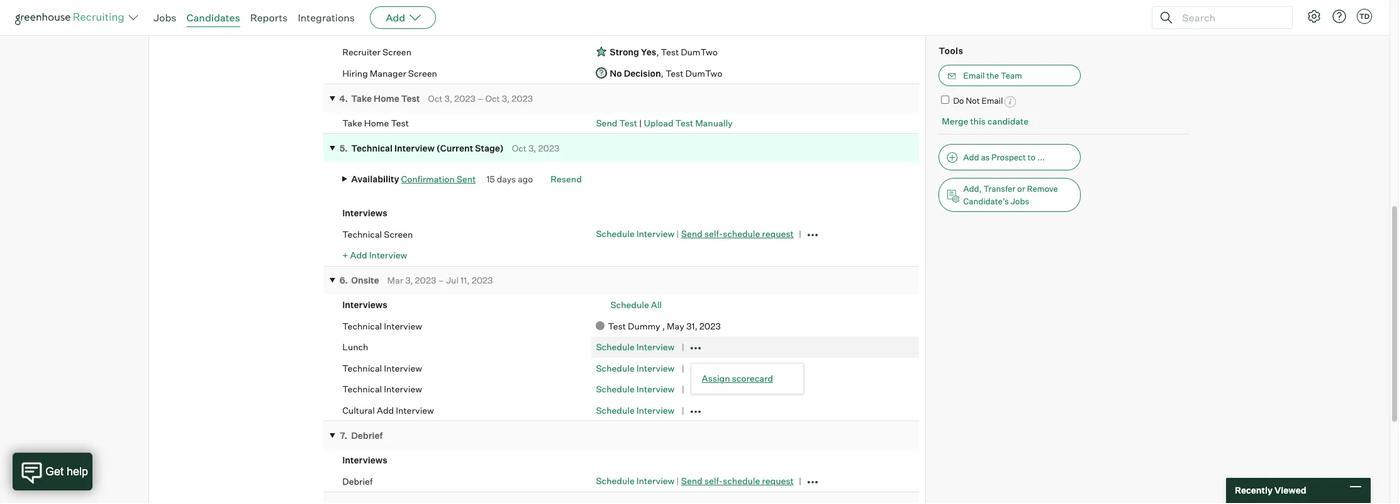 Task type: locate. For each thing, give the bounding box(es) containing it.
interviews
[[343, 25, 387, 36], [343, 208, 387, 218], [343, 300, 387, 310], [343, 455, 387, 466]]

1 schedule interview from the top
[[596, 342, 675, 353]]

schedule interview for fourth schedule interview link from the bottom of the page
[[596, 363, 675, 374]]

, down strong yes , test dumtwo
[[661, 68, 664, 78]]

technical for fourth schedule interview link from the top of the page
[[343, 384, 382, 395]]

schedule interview for 5th schedule interview link
[[596, 405, 675, 416]]

0 vertical spatial email
[[964, 70, 985, 80]]

1 vertical spatial dumtwo
[[686, 68, 723, 78]]

0 vertical spatial +
[[1163, 2, 1168, 12]]

schedule interview for fourth schedule interview link from the top of the page
[[596, 384, 675, 395]]

1 vertical spatial ,
[[661, 68, 664, 78]]

hiring
[[343, 68, 368, 78]]

schedule all link
[[611, 300, 662, 310]]

confirmation sent
[[401, 174, 476, 184]]

jobs left the candidates at the top left
[[154, 11, 177, 24]]

+ up 6.
[[343, 250, 348, 261]]

2 schedule from the top
[[723, 476, 760, 487]]

screen up + add interview
[[384, 229, 413, 239]]

0 vertical spatial request
[[762, 229, 794, 239]]

add left as
[[964, 152, 980, 162]]

1 vertical spatial |
[[677, 229, 679, 239]]

1 horizontal spatial jobs
[[1011, 196, 1030, 206]]

, up no decision , test dumtwo
[[657, 46, 659, 57]]

3, up (current
[[445, 93, 452, 104]]

schedule interview for 2nd schedule interview link
[[596, 342, 675, 353]]

merge
[[942, 116, 969, 126]]

0 horizontal spatial –
[[438, 275, 444, 286]]

send
[[596, 118, 618, 128], [681, 229, 703, 239], [681, 476, 703, 487]]

request for debrief
[[762, 476, 794, 487]]

1 vertical spatial technical interview
[[343, 363, 422, 374]]

0 horizontal spatial +
[[343, 250, 348, 261]]

technical interview up cultural add interview
[[343, 384, 422, 395]]

3, up stage)
[[502, 93, 510, 104]]

1 request from the top
[[762, 229, 794, 239]]

1 schedule interview | send self-schedule request from the top
[[596, 229, 794, 239]]

3, right mar
[[405, 275, 413, 286]]

schedule for 2nd schedule interview link
[[596, 342, 635, 353]]

– left the jul
[[438, 275, 444, 286]]

0 vertical spatial take
[[351, 93, 372, 104]]

take down 4.
[[343, 118, 362, 128]]

+ left edit
[[1163, 2, 1168, 12]]

3,
[[445, 93, 452, 104], [502, 93, 510, 104], [529, 143, 536, 153], [405, 275, 413, 286]]

–
[[478, 93, 484, 104], [438, 275, 444, 286]]

4 schedule interview link from the top
[[596, 384, 675, 395]]

1 schedule from the top
[[723, 229, 760, 239]]

take
[[351, 93, 372, 104], [343, 118, 362, 128]]

candidate
[[988, 116, 1029, 126]]

this
[[971, 116, 986, 126]]

home
[[374, 93, 399, 104], [364, 118, 389, 128]]

viewed
[[1275, 485, 1307, 496]]

0 vertical spatial dumtwo
[[681, 46, 718, 57]]

1 horizontal spatial +
[[1163, 2, 1168, 12]]

take right 4.
[[351, 93, 372, 104]]

3 interviews from the top
[[343, 300, 387, 310]]

test left the dummy
[[608, 321, 626, 332]]

configure image
[[1307, 9, 1322, 24]]

oct up 5. technical interview (current stage)
[[428, 93, 443, 104]]

test down 'hiring manager screen'
[[401, 93, 420, 104]]

resend button
[[551, 174, 582, 184]]

jobs down or
[[1011, 196, 1030, 206]]

merge this candidate
[[942, 116, 1029, 126]]

oct up stage)
[[486, 93, 500, 104]]

integrations
[[298, 11, 355, 24]]

interviews up technical screen
[[343, 208, 387, 218]]

0 horizontal spatial jobs
[[154, 11, 177, 24]]

2 schedule interview link from the top
[[596, 342, 675, 353]]

reports
[[250, 11, 288, 24]]

interviews up the recruiter at the top left of the page
[[343, 25, 387, 36]]

0 vertical spatial |
[[639, 118, 642, 128]]

1 vertical spatial –
[[438, 275, 444, 286]]

0 vertical spatial send self-schedule request link
[[681, 229, 794, 239]]

email the team
[[964, 70, 1023, 80]]

email
[[964, 70, 985, 80], [982, 96, 1003, 106]]

greenhouse recruiting image
[[15, 10, 128, 25]]

schedule interview | send self-schedule request
[[596, 229, 794, 239], [596, 476, 794, 487]]

send self-schedule request link for technical screen
[[681, 229, 794, 239]]

add down 3. preliminary screen
[[386, 11, 405, 24]]

technical up cultural at the bottom of page
[[343, 384, 382, 395]]

oct
[[428, 93, 443, 104], [486, 93, 500, 104], [512, 143, 527, 153]]

no decision , test dumtwo
[[610, 68, 723, 78]]

0 vertical spatial schedule interview | send self-schedule request
[[596, 229, 794, 239]]

,
[[657, 46, 659, 57], [661, 68, 664, 78], [663, 321, 665, 332]]

schedule interview | send self-schedule request for debrief
[[596, 476, 794, 487]]

0 vertical spatial debrief
[[351, 430, 383, 441]]

0 vertical spatial self-
[[705, 229, 723, 239]]

0 vertical spatial technical interview
[[343, 321, 422, 332]]

3 schedule interview from the top
[[596, 384, 675, 395]]

send for technical screen
[[681, 229, 703, 239]]

debrief right 7.
[[351, 430, 383, 441]]

team
[[1001, 70, 1023, 80]]

2023
[[454, 93, 476, 104], [512, 93, 533, 104], [538, 143, 560, 153], [415, 275, 437, 286], [472, 275, 493, 286], [700, 321, 721, 332]]

0 vertical spatial send
[[596, 118, 618, 128]]

2 horizontal spatial oct
[[512, 143, 527, 153]]

take home test
[[343, 118, 409, 128]]

+ for + edit
[[1163, 2, 1168, 12]]

self-
[[705, 229, 723, 239], [705, 476, 723, 487]]

technical down lunch
[[343, 363, 382, 374]]

test right upload
[[676, 118, 694, 128]]

technical interview down lunch
[[343, 363, 422, 374]]

td button
[[1355, 6, 1375, 26]]

decision
[[624, 68, 661, 78]]

email left "the"
[[964, 70, 985, 80]]

as
[[981, 152, 990, 162]]

2 vertical spatial send
[[681, 476, 703, 487]]

0 vertical spatial –
[[478, 93, 484, 104]]

1 vertical spatial self-
[[705, 476, 723, 487]]

test down strong yes , test dumtwo
[[666, 68, 684, 78]]

1 vertical spatial jobs
[[1011, 196, 1030, 206]]

2023 right 11,
[[472, 275, 493, 286]]

, left may
[[663, 321, 665, 332]]

request for technical screen
[[762, 229, 794, 239]]

3 schedule interview link from the top
[[596, 363, 675, 374]]

self- for debrief
[[705, 476, 723, 487]]

technical interview up lunch
[[343, 321, 422, 332]]

1 horizontal spatial –
[[478, 93, 484, 104]]

...
[[1038, 152, 1045, 162]]

Search text field
[[1179, 8, 1281, 27]]

1 send self-schedule request link from the top
[[681, 229, 794, 239]]

+
[[1163, 2, 1168, 12], [343, 250, 348, 261]]

technical down take home test at the left of page
[[351, 143, 393, 153]]

reports link
[[250, 11, 288, 24]]

| for technical screen
[[677, 229, 679, 239]]

11,
[[461, 275, 470, 286]]

technical up lunch
[[343, 321, 382, 332]]

debrief down 7. debrief
[[343, 476, 373, 487]]

test
[[661, 46, 679, 57], [666, 68, 684, 78], [401, 93, 420, 104], [391, 118, 409, 128], [620, 118, 638, 128], [676, 118, 694, 128], [608, 321, 626, 332]]

2 technical interview from the top
[[343, 363, 422, 374]]

1 vertical spatial debrief
[[343, 476, 373, 487]]

2 schedule interview from the top
[[596, 363, 675, 374]]

2023 up oct 3, 2023
[[512, 93, 533, 104]]

4 schedule interview from the top
[[596, 405, 675, 416]]

debrief
[[351, 430, 383, 441], [343, 476, 373, 487]]

2 send self-schedule request link from the top
[[681, 476, 794, 487]]

2 vertical spatial technical interview
[[343, 384, 422, 395]]

may
[[667, 321, 685, 332]]

0 horizontal spatial oct
[[428, 93, 443, 104]]

edit
[[1170, 2, 1187, 12]]

dumtwo up no decision , test dumtwo
[[681, 46, 718, 57]]

1 vertical spatial take
[[343, 118, 362, 128]]

send for debrief
[[681, 476, 703, 487]]

1 vertical spatial schedule
[[723, 476, 760, 487]]

technical for fourth schedule interview link from the bottom of the page
[[343, 363, 382, 374]]

interviews down onsite
[[343, 300, 387, 310]]

1 vertical spatial schedule interview | send self-schedule request
[[596, 476, 794, 487]]

(current
[[437, 143, 473, 153]]

0 vertical spatial schedule
[[723, 229, 760, 239]]

|
[[639, 118, 642, 128], [677, 229, 679, 239], [677, 476, 679, 487]]

schedule interview link
[[596, 229, 675, 239], [596, 342, 675, 353], [596, 363, 675, 374], [596, 384, 675, 395], [596, 405, 675, 416], [596, 476, 675, 487]]

2 request from the top
[[762, 476, 794, 487]]

2 schedule interview | send self-schedule request from the top
[[596, 476, 794, 487]]

1 vertical spatial send
[[681, 229, 703, 239]]

2 interviews from the top
[[343, 208, 387, 218]]

1 vertical spatial +
[[343, 250, 348, 261]]

manually
[[696, 118, 733, 128]]

dumtwo down strong yes , test dumtwo
[[686, 68, 723, 78]]

schedule
[[723, 229, 760, 239], [723, 476, 760, 487]]

1 technical interview from the top
[[343, 321, 422, 332]]

technical
[[351, 143, 393, 153], [343, 229, 382, 239], [343, 321, 382, 332], [343, 363, 382, 374], [343, 384, 382, 395]]

1 vertical spatial request
[[762, 476, 794, 487]]

2 vertical spatial |
[[677, 476, 679, 487]]

– up stage)
[[478, 93, 484, 104]]

screen
[[403, 0, 433, 11], [383, 46, 412, 57], [408, 68, 437, 78], [384, 229, 413, 239]]

0 vertical spatial ,
[[657, 46, 659, 57]]

, for strong yes
[[657, 46, 659, 57]]

add,
[[964, 184, 982, 194]]

1 vertical spatial send self-schedule request link
[[681, 476, 794, 487]]

oct right stage)
[[512, 143, 527, 153]]

Do Not Email checkbox
[[942, 96, 950, 104]]

interviews down 7. debrief
[[343, 455, 387, 466]]

add
[[386, 11, 405, 24], [964, 152, 980, 162], [350, 250, 367, 261], [377, 405, 394, 416]]

+ add interview
[[343, 250, 407, 261]]

dumtwo for strong yes , test dumtwo
[[681, 46, 718, 57]]

technical up + add interview link
[[343, 229, 382, 239]]

request
[[762, 229, 794, 239], [762, 476, 794, 487]]

email right not
[[982, 96, 1003, 106]]

not
[[966, 96, 980, 106]]

1 self- from the top
[[705, 229, 723, 239]]

technical interview
[[343, 321, 422, 332], [343, 363, 422, 374], [343, 384, 422, 395]]

2 self- from the top
[[705, 476, 723, 487]]

schedule all
[[611, 300, 662, 310]]



Task type: vqa. For each thing, say whether or not it's contained in the screenshot.
'6. Onsite Mar 3, 2023 – Jul 11, 2023'
yes



Task type: describe. For each thing, give the bounding box(es) containing it.
recently
[[1235, 485, 1273, 496]]

ago
[[518, 174, 533, 184]]

add as prospect to ...
[[964, 152, 1045, 162]]

send self-schedule request link for debrief
[[681, 476, 794, 487]]

integrations link
[[298, 11, 355, 24]]

td button
[[1358, 9, 1373, 24]]

send test | upload test manually
[[596, 118, 733, 128]]

+ add interview link
[[343, 250, 407, 261]]

schedule for technical screen
[[723, 229, 760, 239]]

screen up 4. take home test oct 3, 2023 – oct 3, 2023
[[408, 68, 437, 78]]

3.
[[340, 0, 348, 11]]

15 days ago
[[487, 174, 533, 184]]

upload test manually link
[[644, 118, 733, 128]]

merge this candidate link
[[942, 116, 1029, 126]]

lunch
[[343, 342, 368, 353]]

technical screen
[[343, 229, 413, 239]]

5 schedule interview link from the top
[[596, 405, 675, 416]]

+ edit link
[[1159, 0, 1190, 16]]

1 vertical spatial home
[[364, 118, 389, 128]]

to
[[1028, 152, 1036, 162]]

2023 left the jul
[[415, 275, 437, 286]]

or
[[1018, 184, 1026, 194]]

technical for 1st schedule interview link from the top of the page
[[343, 229, 382, 239]]

add as prospect to ... button
[[939, 144, 1081, 171]]

email the team button
[[939, 65, 1081, 86]]

schedule for schedule all link
[[611, 300, 649, 310]]

onsite
[[351, 275, 379, 286]]

assign scorecard
[[702, 373, 773, 384]]

upload
[[644, 118, 674, 128]]

all
[[651, 300, 662, 310]]

yes
[[641, 46, 657, 57]]

schedule for 5th schedule interview link
[[596, 405, 635, 416]]

7.
[[340, 430, 347, 441]]

2023 up (current
[[454, 93, 476, 104]]

1 schedule interview link from the top
[[596, 229, 675, 239]]

resend
[[551, 174, 582, 184]]

recruiter screen
[[343, 46, 412, 57]]

add, transfer or remove candidate's jobs button
[[939, 178, 1081, 212]]

6.
[[340, 275, 348, 286]]

+ edit
[[1163, 2, 1187, 12]]

candidates link
[[187, 11, 240, 24]]

the
[[987, 70, 999, 80]]

dummy
[[628, 321, 661, 332]]

no decision image
[[596, 67, 608, 79]]

manager
[[370, 68, 406, 78]]

3, up ago in the top left of the page
[[529, 143, 536, 153]]

strong
[[610, 46, 639, 57]]

stage)
[[475, 143, 504, 153]]

screen up 'hiring manager screen'
[[383, 46, 412, 57]]

confirmation sent button
[[401, 174, 476, 184]]

assign
[[702, 373, 730, 384]]

3 technical interview from the top
[[343, 384, 422, 395]]

add button
[[370, 6, 436, 29]]

test up 5. technical interview (current stage)
[[391, 118, 409, 128]]

+ for + add interview
[[343, 250, 348, 261]]

strong yes , test dumtwo
[[610, 46, 718, 57]]

schedule interview | send self-schedule request for technical screen
[[596, 229, 794, 239]]

0 vertical spatial jobs
[[154, 11, 177, 24]]

no
[[610, 68, 622, 78]]

self- for technical screen
[[705, 229, 723, 239]]

availability
[[351, 174, 399, 184]]

candidates
[[187, 11, 240, 24]]

do not email
[[954, 96, 1003, 106]]

2 vertical spatial ,
[[663, 321, 665, 332]]

31,
[[687, 321, 698, 332]]

test right yes
[[661, 46, 679, 57]]

add, transfer or remove candidate's jobs
[[964, 184, 1058, 206]]

add right cultural at the bottom of page
[[377, 405, 394, 416]]

recently viewed
[[1235, 485, 1307, 496]]

mar
[[387, 275, 404, 286]]

2023 right 31,
[[700, 321, 721, 332]]

5. technical interview (current stage)
[[340, 143, 504, 153]]

5.
[[340, 143, 348, 153]]

add inside button
[[964, 152, 980, 162]]

0 vertical spatial home
[[374, 93, 399, 104]]

assign scorecard link
[[702, 373, 773, 384]]

schedule for fourth schedule interview link from the bottom of the page
[[596, 363, 635, 374]]

send test link
[[596, 118, 638, 128]]

6 schedule interview link from the top
[[596, 476, 675, 487]]

preliminary
[[351, 0, 401, 11]]

jul
[[446, 275, 459, 286]]

transfer
[[984, 184, 1016, 194]]

| for debrief
[[677, 476, 679, 487]]

strong yes image
[[596, 45, 608, 58]]

days
[[497, 174, 516, 184]]

recruiter
[[343, 46, 381, 57]]

dumtwo for no decision , test dumtwo
[[686, 68, 723, 78]]

cultural
[[343, 405, 375, 416]]

prospect
[[992, 152, 1026, 162]]

do
[[954, 96, 964, 106]]

scorecard
[[732, 373, 773, 384]]

sent
[[457, 174, 476, 184]]

6. onsite mar 3, 2023 – jul 11, 2023
[[340, 275, 493, 286]]

add inside popup button
[[386, 11, 405, 24]]

confirmation
[[401, 174, 455, 184]]

3. preliminary screen
[[340, 0, 435, 11]]

, for no decision
[[661, 68, 664, 78]]

tools
[[939, 45, 964, 56]]

candidate's
[[964, 196, 1009, 206]]

screen right preliminary
[[403, 0, 433, 11]]

schedule for fourth schedule interview link from the top of the page
[[596, 384, 635, 395]]

jobs inside add, transfer or remove candidate's jobs
[[1011, 196, 1030, 206]]

remove
[[1027, 184, 1058, 194]]

4. take home test oct 3, 2023 – oct 3, 2023
[[339, 93, 533, 104]]

test left upload
[[620, 118, 638, 128]]

jobs link
[[154, 11, 177, 24]]

schedule for debrief
[[723, 476, 760, 487]]

test dummy                , may 31, 2023
[[608, 321, 733, 332]]

15
[[487, 174, 495, 184]]

4 interviews from the top
[[343, 455, 387, 466]]

add up onsite
[[350, 250, 367, 261]]

2023 up resend 'button'
[[538, 143, 560, 153]]

oct 3, 2023
[[512, 143, 560, 153]]

td
[[1360, 12, 1370, 21]]

4.
[[339, 93, 348, 104]]

email inside button
[[964, 70, 985, 80]]

7. debrief
[[340, 430, 383, 441]]

hiring manager screen
[[343, 68, 437, 78]]

1 interviews from the top
[[343, 25, 387, 36]]

1 vertical spatial email
[[982, 96, 1003, 106]]

1 horizontal spatial oct
[[486, 93, 500, 104]]



